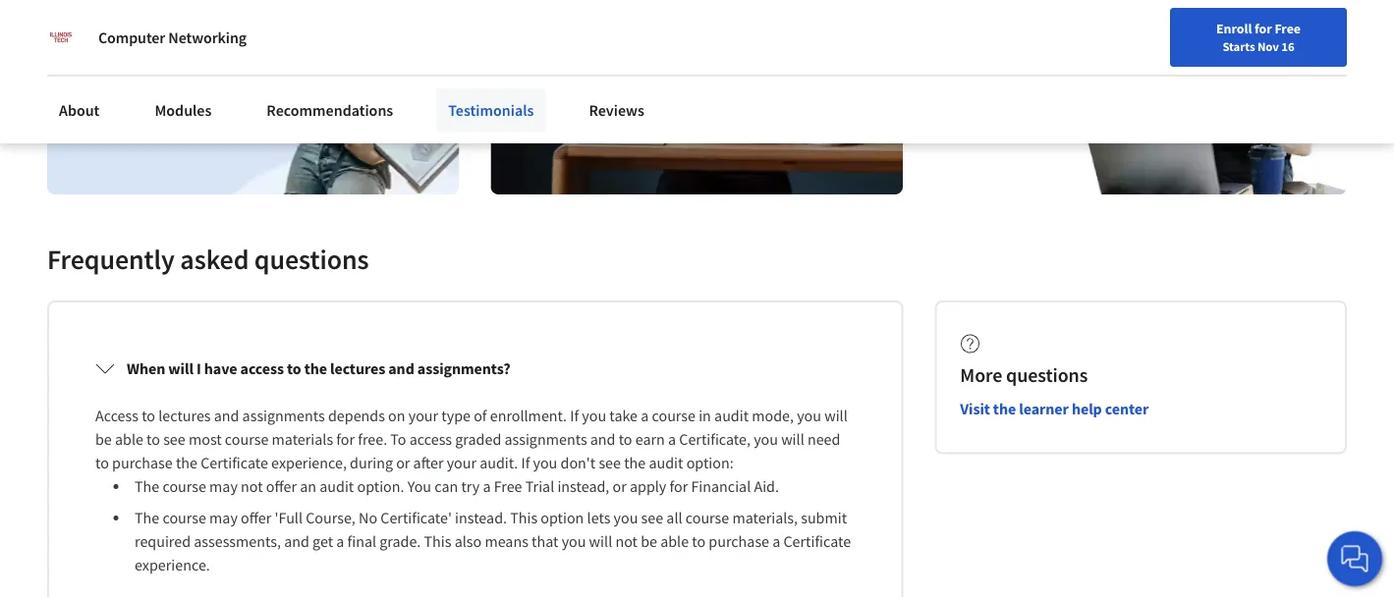 Task type: locate. For each thing, give the bounding box(es) containing it.
a right get
[[336, 532, 344, 552]]

'full
[[275, 509, 303, 528]]

english
[[1074, 61, 1121, 81]]

1 horizontal spatial access
[[410, 430, 452, 450]]

when
[[127, 359, 165, 379]]

the up materials
[[304, 359, 327, 379]]

or left apply
[[613, 477, 627, 497]]

able down all
[[660, 532, 689, 552]]

1 vertical spatial this
[[424, 532, 451, 552]]

offer
[[266, 477, 297, 497], [241, 509, 272, 528]]

2 vertical spatial audit
[[320, 477, 354, 497]]

free
[[1275, 20, 1301, 37], [494, 477, 522, 497]]

in
[[699, 407, 711, 426]]

may inside the course may offer 'full course, no certificate' instead. this option lets you see all course materials, submit required assessments, and get a final grade. this also means that you will not be able to purchase a certificate experience.
[[209, 509, 238, 528]]

1 vertical spatial be
[[641, 532, 657, 552]]

0 vertical spatial access
[[240, 359, 284, 379]]

the for the course may not offer an audit option. you can try a free trial instead, or apply for financial aid.
[[135, 477, 159, 497]]

certificate inside the course may offer 'full course, no certificate' instead. this option lets you see all course materials, submit required assessments, and get a final grade. this also means that you will not be able to purchase a certificate experience.
[[784, 532, 851, 552]]

2 the from the top
[[135, 509, 159, 528]]

center
[[1105, 400, 1149, 420]]

purchase down access
[[112, 454, 173, 473]]

you down option
[[562, 532, 586, 552]]

0 vertical spatial this
[[510, 509, 538, 528]]

1 horizontal spatial your
[[447, 454, 477, 473]]

not left an
[[241, 477, 263, 497]]

0 horizontal spatial certificate
[[201, 454, 268, 473]]

0 vertical spatial able
[[115, 430, 143, 450]]

not down apply
[[616, 532, 638, 552]]

your right the find
[[876, 62, 902, 80]]

shopping cart: 1 item image
[[991, 54, 1028, 85]]

the
[[135, 477, 159, 497], [135, 509, 159, 528]]

0 vertical spatial the
[[135, 477, 159, 497]]

a right take
[[641, 407, 649, 426]]

when will i have access to the lectures and assignments?
[[127, 359, 511, 379]]

financial
[[691, 477, 751, 497]]

1 may from the top
[[209, 477, 238, 497]]

2 horizontal spatial see
[[641, 509, 663, 528]]

0 vertical spatial questions
[[254, 243, 369, 277]]

1 horizontal spatial purchase
[[709, 532, 769, 552]]

1 vertical spatial not
[[616, 532, 638, 552]]

to inside dropdown button
[[287, 359, 301, 379]]

may down most
[[209, 477, 238, 497]]

reviews link
[[577, 88, 656, 132]]

if right audit.
[[521, 454, 530, 473]]

2 may from the top
[[209, 509, 238, 528]]

purchase inside access to lectures and assignments depends on your type of enrollment. if you take a course in audit mode, you will be able to see most course materials for free. to access graded assignments and to earn a certificate, you will need to purchase the certificate experience, during or after your audit. if you don't see the audit option:
[[112, 454, 173, 473]]

purchase
[[112, 454, 173, 473], [709, 532, 769, 552]]

you
[[582, 407, 606, 426], [797, 407, 821, 426], [754, 430, 778, 450], [533, 454, 557, 473], [614, 509, 638, 528], [562, 532, 586, 552]]

will left i
[[168, 359, 193, 379]]

option.
[[357, 477, 404, 497]]

for right apply
[[670, 477, 688, 497]]

course
[[652, 407, 696, 426], [225, 430, 269, 450], [163, 477, 206, 497], [163, 509, 206, 528], [686, 509, 729, 528]]

and up on
[[388, 359, 414, 379]]

frequently asked questions
[[47, 243, 369, 277]]

0 horizontal spatial lectures
[[158, 407, 211, 426]]

0 horizontal spatial for
[[336, 430, 355, 450]]

will down the lets
[[589, 532, 612, 552]]

materials
[[272, 430, 333, 450]]

modules
[[155, 100, 212, 120]]

more
[[960, 364, 1003, 388]]

when will i have access to the lectures and assignments? button
[[80, 342, 871, 397]]

your
[[876, 62, 902, 80], [409, 407, 438, 426], [447, 454, 477, 473]]

access up after
[[410, 430, 452, 450]]

be inside the course may offer 'full course, no certificate' instead. this option lets you see all course materials, submit required assessments, and get a final grade. this also means that you will not be able to purchase a certificate experience.
[[641, 532, 657, 552]]

1 horizontal spatial certificate
[[784, 532, 851, 552]]

required
[[135, 532, 191, 552]]

lectures up most
[[158, 407, 211, 426]]

a
[[641, 407, 649, 426], [668, 430, 676, 450], [483, 477, 491, 497], [336, 532, 344, 552], [773, 532, 780, 552]]

if right enrollment.
[[570, 407, 579, 426]]

see right don't
[[599, 454, 621, 473]]

to down take
[[619, 430, 632, 450]]

certificate down submit
[[784, 532, 851, 552]]

certificate,
[[679, 430, 751, 450]]

1 horizontal spatial this
[[510, 509, 538, 528]]

access inside access to lectures and assignments depends on your type of enrollment. if you take a course in audit mode, you will be able to see most course materials for free. to access graded assignments and to earn a certificate, you will need to purchase the certificate experience, during or after your audit. if you don't see the audit option:
[[410, 430, 452, 450]]

0 horizontal spatial able
[[115, 430, 143, 450]]

able
[[115, 430, 143, 450], [660, 532, 689, 552]]

0 vertical spatial may
[[209, 477, 238, 497]]

aid.
[[754, 477, 779, 497]]

for
[[1255, 20, 1272, 37], [336, 430, 355, 450], [670, 477, 688, 497]]

0 horizontal spatial this
[[424, 532, 451, 552]]

banner navigation
[[16, 0, 553, 39]]

0 vertical spatial not
[[241, 477, 263, 497]]

no
[[359, 509, 377, 528]]

be down apply
[[641, 532, 657, 552]]

1 horizontal spatial see
[[599, 454, 621, 473]]

1 vertical spatial the
[[135, 509, 159, 528]]

the inside the course may offer 'full course, no certificate' instead. this option lets you see all course materials, submit required assessments, and get a final grade. this also means that you will not be able to purchase a certificate experience.
[[135, 509, 159, 528]]

0 horizontal spatial questions
[[254, 243, 369, 277]]

may for offer
[[209, 509, 238, 528]]

see inside the course may offer 'full course, no certificate' instead. this option lets you see all course materials, submit required assessments, and get a final grade. this also means that you will not be able to purchase a certificate experience.
[[641, 509, 663, 528]]

also
[[455, 532, 482, 552]]

starts
[[1223, 38, 1255, 54]]

be inside access to lectures and assignments depends on your type of enrollment. if you take a course in audit mode, you will be able to see most course materials for free. to access graded assignments and to earn a certificate, you will need to purchase the certificate experience, during or after your audit. if you don't see the audit option:
[[95, 430, 112, 450]]

the
[[304, 359, 327, 379], [993, 400, 1016, 420], [176, 454, 197, 473], [624, 454, 646, 473]]

most
[[189, 430, 222, 450]]

computer networking
[[98, 28, 247, 47]]

option
[[541, 509, 584, 528]]

purchase down materials,
[[709, 532, 769, 552]]

1 vertical spatial if
[[521, 454, 530, 473]]

audit down earn
[[649, 454, 683, 473]]

0 vertical spatial certificate
[[201, 454, 268, 473]]

free down audit.
[[494, 477, 522, 497]]

questions
[[254, 243, 369, 277], [1006, 364, 1088, 388]]

more questions
[[960, 364, 1088, 388]]

0 horizontal spatial or
[[396, 454, 410, 473]]

to right access
[[142, 407, 155, 426]]

earn
[[636, 430, 665, 450]]

0 horizontal spatial assignments
[[242, 407, 325, 426]]

the for the course may offer 'full course, no certificate' instead. this option lets you see all course materials, submit required assessments, and get a final grade. this also means that you will not be able to purchase a certificate experience.
[[135, 509, 159, 528]]

0 vertical spatial audit
[[714, 407, 749, 426]]

1 vertical spatial purchase
[[709, 532, 769, 552]]

be
[[95, 430, 112, 450], [641, 532, 657, 552]]

course right most
[[225, 430, 269, 450]]

2 horizontal spatial for
[[1255, 20, 1272, 37]]

1 horizontal spatial audit
[[649, 454, 683, 473]]

0 vertical spatial free
[[1275, 20, 1301, 37]]

for up "nov"
[[1255, 20, 1272, 37]]

see left all
[[641, 509, 663, 528]]

access right have
[[240, 359, 284, 379]]

1 horizontal spatial or
[[613, 477, 627, 497]]

certificate
[[201, 454, 268, 473], [784, 532, 851, 552]]

assignments?
[[417, 359, 511, 379]]

1 vertical spatial see
[[599, 454, 621, 473]]

recommendations
[[267, 100, 393, 120]]

offer left an
[[266, 477, 297, 497]]

find your new career link
[[838, 59, 981, 84]]

assignments down enrollment.
[[505, 430, 587, 450]]

and down 'full
[[284, 532, 309, 552]]

1 vertical spatial certificate
[[784, 532, 851, 552]]

or
[[396, 454, 410, 473], [613, 477, 627, 497]]

1 horizontal spatial if
[[570, 407, 579, 426]]

be down access
[[95, 430, 112, 450]]

assignments up materials
[[242, 407, 325, 426]]

0 horizontal spatial purchase
[[112, 454, 173, 473]]

access
[[240, 359, 284, 379], [410, 430, 452, 450]]

type
[[441, 407, 471, 426]]

1 horizontal spatial able
[[660, 532, 689, 552]]

1 horizontal spatial questions
[[1006, 364, 1088, 388]]

will
[[168, 359, 193, 379], [825, 407, 848, 426], [781, 430, 805, 450], [589, 532, 612, 552]]

questions up 'learner'
[[1006, 364, 1088, 388]]

able down access
[[115, 430, 143, 450]]

lectures up depends
[[330, 359, 385, 379]]

0 vertical spatial be
[[95, 430, 112, 450]]

your right on
[[409, 407, 438, 426]]

show notifications image
[[1185, 64, 1209, 87]]

0 vertical spatial purchase
[[112, 454, 173, 473]]

0 vertical spatial offer
[[266, 477, 297, 497]]

certificate inside access to lectures and assignments depends on your type of enrollment. if you take a course in audit mode, you will be able to see most course materials for free. to access graded assignments and to earn a certificate, you will need to purchase the certificate experience, during or after your audit. if you don't see the audit option:
[[201, 454, 268, 473]]

0 horizontal spatial free
[[494, 477, 522, 497]]

2 vertical spatial for
[[670, 477, 688, 497]]

1 horizontal spatial be
[[641, 532, 657, 552]]

audit right an
[[320, 477, 354, 497]]

see left most
[[163, 430, 185, 450]]

course down most
[[163, 477, 206, 497]]

purchase inside the course may offer 'full course, no certificate' instead. this option lets you see all course materials, submit required assessments, and get a final grade. this also means that you will not be able to purchase a certificate experience.
[[709, 532, 769, 552]]

will inside the course may offer 'full course, no certificate' instead. this option lets you see all course materials, submit required assessments, and get a final grade. this also means that you will not be able to purchase a certificate experience.
[[589, 532, 612, 552]]

this left also
[[424, 532, 451, 552]]

free.
[[358, 430, 387, 450]]

and inside the course may offer 'full course, no certificate' instead. this option lets you see all course materials, submit required assessments, and get a final grade. this also means that you will not be able to purchase a certificate experience.
[[284, 532, 309, 552]]

0 vertical spatial your
[[876, 62, 902, 80]]

instead,
[[558, 477, 610, 497]]

lectures inside dropdown button
[[330, 359, 385, 379]]

help
[[1072, 400, 1102, 420]]

your up the course may not offer an audit option. you can try a free trial instead, or apply for financial aid.
[[447, 454, 477, 473]]

2 vertical spatial see
[[641, 509, 663, 528]]

certificate down most
[[201, 454, 268, 473]]

audit.
[[480, 454, 518, 473]]

1 vertical spatial lectures
[[158, 407, 211, 426]]

0 horizontal spatial be
[[95, 430, 112, 450]]

you left take
[[582, 407, 606, 426]]

and
[[388, 359, 414, 379], [214, 407, 239, 426], [590, 430, 616, 450], [284, 532, 309, 552]]

frequently
[[47, 243, 175, 277]]

on
[[388, 407, 405, 426]]

to
[[287, 359, 301, 379], [142, 407, 155, 426], [147, 430, 160, 450], [619, 430, 632, 450], [95, 454, 109, 473], [692, 532, 706, 552]]

for down depends
[[336, 430, 355, 450]]

0 vertical spatial assignments
[[242, 407, 325, 426]]

after
[[413, 454, 444, 473]]

you down mode,
[[754, 430, 778, 450]]

this
[[510, 509, 538, 528], [424, 532, 451, 552]]

graded
[[455, 430, 501, 450]]

free up 16
[[1275, 20, 1301, 37]]

2 horizontal spatial your
[[876, 62, 902, 80]]

to up materials
[[287, 359, 301, 379]]

see
[[163, 430, 185, 450], [599, 454, 621, 473], [641, 509, 663, 528]]

enrollment.
[[490, 407, 567, 426]]

or down to
[[396, 454, 410, 473]]

questions right asked
[[254, 243, 369, 277]]

0 vertical spatial for
[[1255, 20, 1272, 37]]

try
[[461, 477, 480, 497]]

1 vertical spatial for
[[336, 430, 355, 450]]

may for not
[[209, 477, 238, 497]]

1 vertical spatial able
[[660, 532, 689, 552]]

course,
[[306, 509, 356, 528]]

offer up assessments,
[[241, 509, 272, 528]]

0 horizontal spatial see
[[163, 430, 185, 450]]

recommendations link
[[255, 88, 405, 132]]

1 horizontal spatial assignments
[[505, 430, 587, 450]]

you up trial
[[533, 454, 557, 473]]

1 horizontal spatial lectures
[[330, 359, 385, 379]]

able inside the course may offer 'full course, no certificate' instead. this option lets you see all course materials, submit required assessments, and get a final grade. this also means that you will not be able to purchase a certificate experience.
[[660, 532, 689, 552]]

not inside the course may offer 'full course, no certificate' instead. this option lets you see all course materials, submit required assessments, and get a final grade. this also means that you will not be able to purchase a certificate experience.
[[616, 532, 638, 552]]

lectures
[[330, 359, 385, 379], [158, 407, 211, 426]]

career
[[934, 62, 971, 80]]

may up assessments,
[[209, 509, 238, 528]]

access
[[95, 407, 139, 426]]

0 vertical spatial or
[[396, 454, 410, 473]]

0 horizontal spatial your
[[409, 407, 438, 426]]

0 horizontal spatial access
[[240, 359, 284, 379]]

1 horizontal spatial not
[[616, 532, 638, 552]]

testimonials
[[448, 100, 534, 120]]

businesses
[[184, 10, 259, 29]]

0 vertical spatial lectures
[[330, 359, 385, 379]]

nov
[[1258, 38, 1279, 54]]

able inside access to lectures and assignments depends on your type of enrollment. if you take a course in audit mode, you will be able to see most course materials for free. to access graded assignments and to earn a certificate, you will need to purchase the certificate experience, during or after your audit. if you don't see the audit option:
[[115, 430, 143, 450]]

1 the from the top
[[135, 477, 159, 497]]

if
[[570, 407, 579, 426], [521, 454, 530, 473]]

1 horizontal spatial free
[[1275, 20, 1301, 37]]

0 horizontal spatial if
[[521, 454, 530, 473]]

1 vertical spatial audit
[[649, 454, 683, 473]]

1 vertical spatial may
[[209, 509, 238, 528]]

the right visit
[[993, 400, 1016, 420]]

experience,
[[271, 454, 347, 473]]

lectures inside access to lectures and assignments depends on your type of enrollment. if you take a course in audit mode, you will be able to see most course materials for free. to access graded assignments and to earn a certificate, you will need to purchase the certificate experience, during or after your audit. if you don't see the audit option:
[[158, 407, 211, 426]]

1 vertical spatial access
[[410, 430, 452, 450]]

the inside dropdown button
[[304, 359, 327, 379]]

None search field
[[280, 52, 604, 91]]

to down financial
[[692, 532, 706, 552]]

this up means
[[510, 509, 538, 528]]

0 horizontal spatial not
[[241, 477, 263, 497]]

1 vertical spatial questions
[[1006, 364, 1088, 388]]

instead.
[[455, 509, 507, 528]]

1 vertical spatial offer
[[241, 509, 272, 528]]

audit right in
[[714, 407, 749, 426]]



Task type: describe. For each thing, give the bounding box(es) containing it.
experience.
[[135, 556, 210, 576]]

visit the learner help center link
[[960, 400, 1149, 420]]

16
[[1282, 38, 1295, 54]]

offer inside the course may offer 'full course, no certificate' instead. this option lets you see all course materials, submit required assessments, and get a final grade. this also means that you will not be able to purchase a certificate experience.
[[241, 509, 272, 528]]

will down mode,
[[781, 430, 805, 450]]

find
[[848, 62, 874, 80]]

illinois tech image
[[47, 24, 75, 51]]

will inside dropdown button
[[168, 359, 193, 379]]

businesses link
[[155, 0, 267, 39]]

get
[[313, 532, 333, 552]]

visit
[[960, 400, 990, 420]]

find your new career
[[848, 62, 971, 80]]

you right the lets
[[614, 509, 638, 528]]

about link
[[47, 88, 111, 132]]

learner
[[1019, 400, 1069, 420]]

visit the learner help center
[[960, 400, 1149, 420]]

submit
[[801, 509, 847, 528]]

1 vertical spatial free
[[494, 477, 522, 497]]

english button
[[1038, 39, 1157, 103]]

1 vertical spatial your
[[409, 407, 438, 426]]

testimonials link
[[437, 88, 546, 132]]

enroll for free starts nov 16
[[1217, 20, 1301, 54]]

individuals
[[56, 10, 131, 29]]

final
[[347, 532, 376, 552]]

1 vertical spatial or
[[613, 477, 627, 497]]

trial
[[525, 477, 554, 497]]

the down most
[[176, 454, 197, 473]]

materials,
[[732, 509, 798, 528]]

1 vertical spatial assignments
[[505, 430, 587, 450]]

have
[[204, 359, 237, 379]]

i
[[196, 359, 201, 379]]

computer
[[98, 28, 165, 47]]

chat with us image
[[1339, 543, 1371, 575]]

course left in
[[652, 407, 696, 426]]

coursera image
[[24, 55, 148, 87]]

or inside access to lectures and assignments depends on your type of enrollment. if you take a course in audit mode, you will be able to see most course materials for free. to access graded assignments and to earn a certificate, you will need to purchase the certificate experience, during or after your audit. if you don't see the audit option:
[[396, 454, 410, 473]]

asked
[[180, 243, 249, 277]]

means
[[485, 532, 529, 552]]

apply
[[630, 477, 667, 497]]

to
[[390, 430, 406, 450]]

0 vertical spatial if
[[570, 407, 579, 426]]

the course may offer 'full course, no certificate' instead. this option lets you see all course materials, submit required assessments, and get a final grade. this also means that you will not be able to purchase a certificate experience.
[[135, 509, 854, 576]]

a right try
[[483, 477, 491, 497]]

about
[[59, 100, 100, 120]]

take
[[610, 407, 638, 426]]

during
[[350, 454, 393, 473]]

the up apply
[[624, 454, 646, 473]]

a right earn
[[668, 430, 676, 450]]

option:
[[687, 454, 734, 473]]

grade.
[[380, 532, 421, 552]]

free inside enroll for free starts nov 16
[[1275, 20, 1301, 37]]

an
[[300, 477, 317, 497]]

for inside access to lectures and assignments depends on your type of enrollment. if you take a course in audit mode, you will be able to see most course materials for free. to access graded assignments and to earn a certificate, you will need to purchase the certificate experience, during or after your audit. if you don't see the audit option:
[[336, 430, 355, 450]]

lets
[[587, 509, 611, 528]]

for individuals
[[31, 10, 131, 29]]

modules link
[[143, 88, 223, 132]]

to left most
[[147, 430, 160, 450]]

to inside the course may offer 'full course, no certificate' instead. this option lets you see all course materials, submit required assessments, and get a final grade. this also means that you will not be able to purchase a certificate experience.
[[692, 532, 706, 552]]

the course may not offer an audit option. you can try a free trial instead, or apply for financial aid.
[[135, 477, 779, 497]]

you
[[408, 477, 431, 497]]

need
[[808, 430, 841, 450]]

can
[[435, 477, 458, 497]]

a down materials,
[[773, 532, 780, 552]]

access to lectures and assignments depends on your type of enrollment. if you take a course in audit mode, you will be able to see most course materials for free. to access graded assignments and to earn a certificate, you will need to purchase the certificate experience, during or after your audit. if you don't see the audit option:
[[95, 407, 851, 473]]

to down access
[[95, 454, 109, 473]]

0 vertical spatial see
[[163, 430, 185, 450]]

and inside dropdown button
[[388, 359, 414, 379]]

depends
[[328, 407, 385, 426]]

will up need
[[825, 407, 848, 426]]

course right all
[[686, 509, 729, 528]]

that
[[532, 532, 559, 552]]

1 horizontal spatial for
[[670, 477, 688, 497]]

reviews
[[589, 100, 645, 120]]

2 vertical spatial your
[[447, 454, 477, 473]]

networking
[[168, 28, 247, 47]]

don't
[[561, 454, 596, 473]]

course up required
[[163, 509, 206, 528]]

assessments,
[[194, 532, 281, 552]]

2 horizontal spatial audit
[[714, 407, 749, 426]]

of
[[474, 407, 487, 426]]

enroll
[[1217, 20, 1252, 37]]

you up need
[[797, 407, 821, 426]]

new
[[905, 62, 931, 80]]

certificate'
[[381, 509, 452, 528]]

for
[[31, 10, 53, 29]]

access inside dropdown button
[[240, 359, 284, 379]]

and up most
[[214, 407, 239, 426]]

all
[[667, 509, 683, 528]]

for inside enroll for free starts nov 16
[[1255, 20, 1272, 37]]

0 horizontal spatial audit
[[320, 477, 354, 497]]

and down take
[[590, 430, 616, 450]]



Task type: vqa. For each thing, say whether or not it's contained in the screenshot.
via
no



